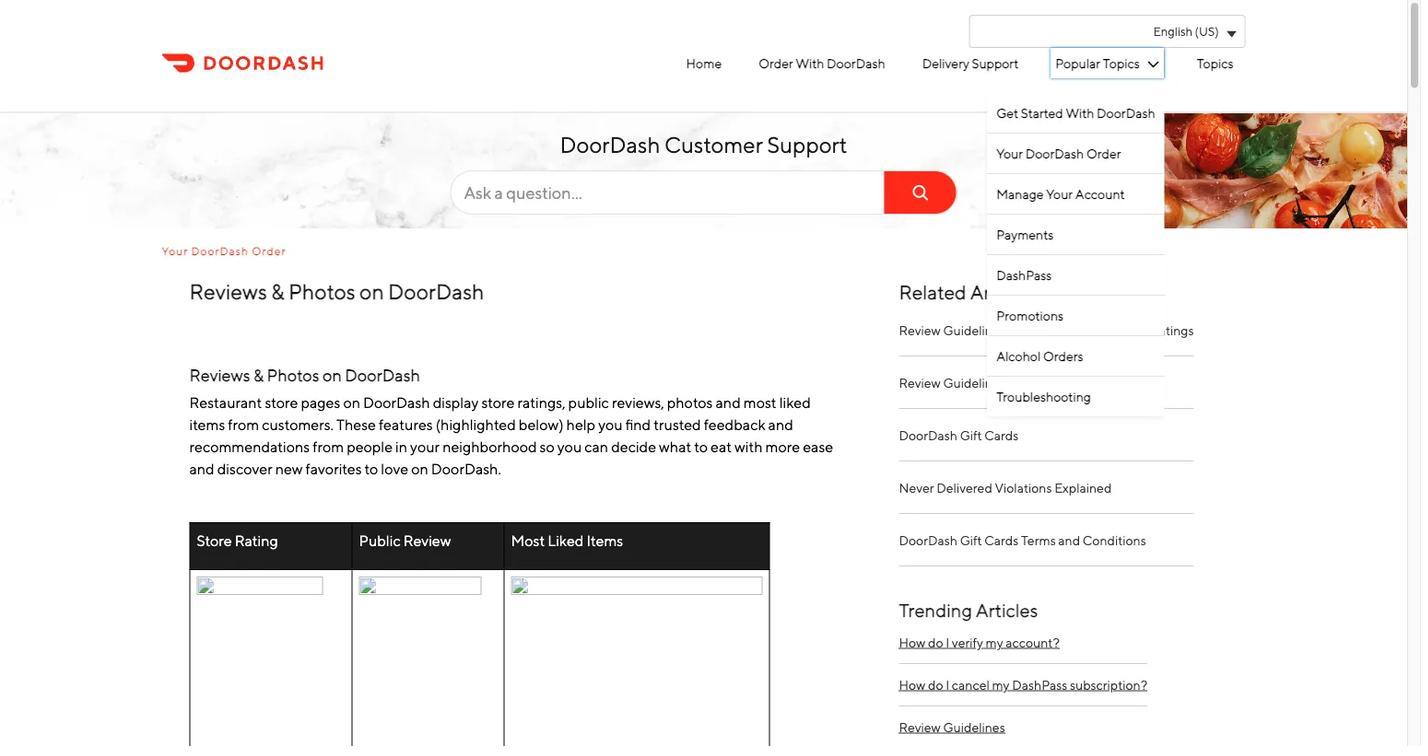 Task type: vqa. For each thing, say whether or not it's contained in the screenshot.
first Sign from the right
no



Task type: describe. For each thing, give the bounding box(es) containing it.
doordash.
[[431, 460, 501, 478]]

delivery support link
[[918, 48, 1023, 78]]

1 vertical spatial your
[[1046, 186, 1073, 201]]

troubleshooting
[[996, 389, 1091, 404]]

your
[[410, 438, 440, 456]]

below)
[[519, 416, 564, 433]]

people
[[347, 438, 393, 456]]

feedback
[[704, 416, 765, 433]]

articles for related articles
[[970, 281, 1035, 304]]

review guidelines: public reviews faq's
[[899, 376, 1133, 391]]

doordash customer support
[[560, 131, 847, 158]]

1 vertical spatial order
[[1086, 146, 1121, 161]]

most inside 'review guidelines: most liked items & item ratings' link
[[1010, 323, 1040, 338]]

alcohol orders
[[996, 348, 1083, 364]]

explained
[[1054, 481, 1112, 496]]

do for cancel
[[928, 678, 943, 693]]

violations
[[995, 481, 1052, 496]]

subscription?
[[1070, 678, 1147, 693]]

doordash gift cards terms and conditions
[[899, 533, 1146, 548]]

topics inside popular topics dropdown button
[[1103, 55, 1140, 70]]

these
[[336, 416, 376, 433]]

favorites
[[306, 460, 362, 478]]

find
[[625, 416, 651, 433]]

ratings
[[1150, 323, 1194, 338]]

1 vertical spatial you
[[557, 438, 582, 456]]

manage your account
[[996, 186, 1125, 201]]

pages
[[301, 394, 340, 411]]

popular
[[1055, 55, 1100, 70]]

display
[[433, 394, 479, 411]]

get started with doordash link
[[987, 93, 1165, 133]]

what
[[659, 438, 691, 456]]

i for verify
[[946, 635, 949, 650]]

2 store from the left
[[481, 394, 515, 411]]

promotions
[[996, 308, 1064, 323]]

photos for reviews & photos on doordash restaurant store pages on doordash display store ratings, public reviews, photos and most liked items from customers. these features (highlighted below) help you find trusted feedback and recommendations from people in your neighborhood so you can decide what to eat with more ease and discover new favorites to love on doordash.
[[267, 366, 319, 385]]

trusted
[[654, 416, 701, 433]]

new
[[275, 460, 303, 478]]

verify
[[952, 635, 983, 650]]

get started with doordash
[[996, 105, 1155, 120]]

i for cancel
[[946, 678, 949, 693]]

your doordash order for rightmost the your doordash order link
[[996, 146, 1121, 161]]

0 horizontal spatial most
[[511, 532, 545, 550]]

never
[[899, 481, 934, 496]]

english (us)
[[1153, 24, 1219, 38]]

customers.
[[262, 416, 334, 433]]

1 vertical spatial public
[[359, 532, 401, 550]]

get
[[996, 105, 1018, 120]]

rating
[[235, 532, 278, 550]]

my for account?
[[986, 635, 1003, 650]]

dashpass link
[[987, 254, 1165, 295]]

guidelines: for public
[[943, 376, 1008, 391]]

manage your account link
[[987, 173, 1165, 214]]

articles for trending articles
[[976, 600, 1038, 622]]

1 vertical spatial from
[[313, 438, 344, 456]]

discover
[[217, 460, 272, 478]]

neighborhood
[[442, 438, 537, 456]]

ease
[[803, 438, 833, 456]]

decide
[[611, 438, 656, 456]]

reviews,
[[612, 394, 664, 411]]

related
[[899, 281, 966, 304]]

photos for reviews & photos on doordash
[[288, 279, 355, 304]]

review guidelines: public reviews faq's link
[[899, 357, 1194, 409]]

account
[[1075, 186, 1125, 201]]

store
[[197, 532, 232, 550]]

how do i verify my account?
[[899, 635, 1060, 650]]

most
[[743, 394, 777, 411]]

restaurant
[[189, 394, 262, 411]]

order inside the order with doordash link
[[759, 55, 793, 70]]

menu containing home
[[446, 48, 1238, 417]]

reviews for reviews & photos on doordash restaurant store pages on doordash display store ratings, public reviews, photos and most liked items from customers. these features (highlighted below) help you find trusted feedback and recommendations from people in your neighborhood so you can decide what to eat with more ease and discover new favorites to love on doordash.
[[189, 366, 250, 385]]

Preferred Language, English (US) button
[[969, 15, 1245, 48]]

in
[[395, 438, 407, 456]]

review down love at the bottom left of the page
[[403, 532, 451, 550]]

cards for doordash gift cards
[[984, 428, 1019, 443]]

trending articles
[[899, 600, 1038, 622]]

review guidelines
[[899, 720, 1005, 735]]

payments
[[996, 227, 1054, 242]]

delivery
[[922, 55, 969, 70]]

faq's
[[1099, 376, 1133, 391]]

customer
[[664, 131, 763, 158]]

do for verify
[[928, 635, 943, 650]]

related articles
[[899, 281, 1035, 304]]

1 vertical spatial to
[[365, 460, 378, 478]]

never delivered violations explained link
[[899, 462, 1194, 514]]

orders
[[1043, 348, 1083, 364]]

& for reviews & photos on doordash restaurant store pages on doordash display store ratings, public reviews, photos and most liked items from customers. these features (highlighted below) help you find trusted feedback and recommendations from people in your neighborhood so you can decide what to eat with more ease and discover new favorites to love on doordash.
[[253, 366, 264, 385]]

how do i cancel my dashpass subscription? link
[[899, 665, 1147, 707]]

photos
[[667, 394, 713, 411]]

started
[[1021, 105, 1063, 120]]

store rating
[[197, 532, 278, 550]]

items
[[189, 416, 225, 433]]

dashpass inside menu
[[996, 267, 1052, 282]]

menu containing get started with doordash
[[987, 93, 1165, 417]]

home
[[686, 55, 722, 70]]

how do i verify my account? link
[[899, 622, 1147, 665]]

0 horizontal spatial your
[[162, 245, 188, 258]]

1 vertical spatial support
[[767, 131, 847, 158]]

order with doordash link
[[754, 48, 890, 78]]



Task type: locate. For each thing, give the bounding box(es) containing it.
i left verify
[[946, 635, 949, 650]]

1 horizontal spatial items
[[1076, 323, 1108, 338]]

1 horizontal spatial order
[[759, 55, 793, 70]]

1 horizontal spatial your
[[996, 146, 1023, 161]]

public down love at the bottom left of the page
[[359, 532, 401, 550]]

popular topics button
[[1051, 48, 1165, 78]]

0 vertical spatial gift
[[960, 428, 982, 443]]

manage
[[996, 186, 1044, 201]]

topics down 'preferred language, english (us)' button
[[1103, 55, 1140, 70]]

0 vertical spatial how
[[899, 635, 926, 650]]

gift up delivered
[[960, 428, 982, 443]]

my for dashpass
[[992, 678, 1010, 693]]

topics down '(us)'
[[1197, 55, 1233, 70]]

from up favorites
[[313, 438, 344, 456]]

with
[[796, 55, 824, 70], [734, 438, 763, 456]]

most
[[1010, 323, 1040, 338], [511, 532, 545, 550]]

0 vertical spatial articles
[[970, 281, 1035, 304]]

2 topics from the left
[[1197, 55, 1233, 70]]

1 vertical spatial liked
[[548, 532, 584, 550]]

payments link
[[987, 214, 1165, 254]]

1 vertical spatial my
[[992, 678, 1010, 693]]

0 vertical spatial liked
[[1042, 323, 1074, 338]]

dashpass down account?
[[1012, 678, 1067, 693]]

review left guidelines
[[899, 720, 941, 735]]

delivery support
[[922, 55, 1019, 70]]

items
[[1076, 323, 1108, 338], [587, 532, 623, 550]]

alcohol orders link
[[987, 335, 1165, 376]]

and right terms on the bottom right
[[1058, 533, 1080, 548]]

my right verify
[[986, 635, 1003, 650]]

english
[[1153, 24, 1193, 38]]

2 vertical spatial &
[[253, 366, 264, 385]]

your doordash order link
[[987, 133, 1165, 173], [162, 244, 294, 258]]

1 vertical spatial with
[[734, 438, 763, 456]]

can
[[585, 438, 608, 456]]

alcohol
[[996, 348, 1041, 364]]

1 i from the top
[[946, 635, 949, 650]]

1 horizontal spatial to
[[694, 438, 708, 456]]

cards up never delivered violations explained
[[984, 428, 1019, 443]]

0 vertical spatial most
[[1010, 323, 1040, 338]]

troubleshooting link
[[987, 376, 1165, 417]]

you up 'can'
[[598, 416, 623, 433]]

1 horizontal spatial store
[[481, 394, 515, 411]]

with
[[1066, 105, 1094, 120]]

review inside 'review guidelines: most liked items & item ratings' link
[[899, 323, 941, 338]]

my right "cancel"
[[992, 678, 1010, 693]]

1 horizontal spatial most
[[1010, 323, 1040, 338]]

support inside delivery support link
[[972, 55, 1019, 70]]

item
[[1121, 323, 1148, 338]]

store
[[265, 394, 298, 411], [481, 394, 515, 411]]

0 vertical spatial from
[[228, 416, 259, 433]]

support right delivery
[[972, 55, 1019, 70]]

consumer help home image
[[162, 52, 323, 75]]

popular topics
[[1055, 55, 1140, 70]]

2 horizontal spatial order
[[1086, 146, 1121, 161]]

0 horizontal spatial your doordash order link
[[162, 244, 294, 258]]

reviews for reviews & photos on doordash
[[189, 279, 267, 304]]

1 cards from the top
[[984, 428, 1019, 443]]

1 vertical spatial articles
[[976, 600, 1038, 622]]

1 vertical spatial most
[[511, 532, 545, 550]]

gift for doordash gift cards terms and conditions
[[960, 533, 982, 548]]

eat
[[711, 438, 732, 456]]

1 horizontal spatial liked
[[1042, 323, 1074, 338]]

1 vertical spatial gift
[[960, 533, 982, 548]]

review down related
[[899, 323, 941, 338]]

guidelines: down alcohol
[[943, 376, 1008, 391]]

1 horizontal spatial with
[[796, 55, 824, 70]]

terms
[[1021, 533, 1056, 548]]

your doordash order
[[996, 146, 1121, 161], [162, 245, 286, 258]]

& inside reviews & photos on doordash restaurant store pages on doordash display store ratings, public reviews, photos and most liked items from customers. these features (highlighted below) help you find trusted feedback and recommendations from people in your neighborhood so you can decide what to eat with more ease and discover new favorites to love on doordash.
[[253, 366, 264, 385]]

doordash gift cards terms and conditions link
[[899, 514, 1194, 567]]

and up feedback on the bottom of page
[[716, 394, 741, 411]]

order
[[759, 55, 793, 70], [1086, 146, 1121, 161], [252, 245, 286, 258]]

&
[[271, 279, 284, 304], [1111, 323, 1119, 338], [253, 366, 264, 385]]

you
[[598, 416, 623, 433], [557, 438, 582, 456]]

review inside review guidelines link
[[899, 720, 941, 735]]

2 gift from the top
[[960, 533, 982, 548]]

help
[[566, 416, 595, 433]]

trending
[[899, 600, 972, 622]]

gift down delivered
[[960, 533, 982, 548]]

public
[[1010, 376, 1047, 391], [359, 532, 401, 550]]

review up the doordash gift cards
[[899, 376, 941, 391]]

review for review guidelines
[[899, 720, 941, 735]]

1 horizontal spatial &
[[271, 279, 284, 304]]

store up (highlighted
[[481, 394, 515, 411]]

and up more
[[768, 416, 793, 433]]

cards for doordash gift cards terms and conditions
[[984, 533, 1019, 548]]

0 vertical spatial with
[[796, 55, 824, 70]]

you right so
[[557, 438, 582, 456]]

your doordash order inside menu
[[996, 146, 1121, 161]]

articles
[[970, 281, 1035, 304], [976, 600, 1038, 622]]

0 horizontal spatial with
[[734, 438, 763, 456]]

1 vertical spatial photos
[[267, 366, 319, 385]]

1 horizontal spatial your doordash order link
[[987, 133, 1165, 173]]

review for review guidelines: public reviews faq's
[[899, 376, 941, 391]]

more
[[765, 438, 800, 456]]

2 how from the top
[[899, 678, 926, 693]]

0 horizontal spatial items
[[587, 532, 623, 550]]

order up account on the top right
[[1086, 146, 1121, 161]]

how up review guidelines on the right
[[899, 678, 926, 693]]

0 vertical spatial my
[[986, 635, 1003, 650]]

topics inside topics link
[[1197, 55, 1233, 70]]

i left "cancel"
[[946, 678, 949, 693]]

0 horizontal spatial you
[[557, 438, 582, 456]]

1 gift from the top
[[960, 428, 982, 443]]

store up customers.
[[265, 394, 298, 411]]

conditions
[[1083, 533, 1146, 548]]

review for review guidelines: most liked items & item ratings
[[899, 323, 941, 338]]

2 vertical spatial your
[[162, 245, 188, 258]]

2 horizontal spatial &
[[1111, 323, 1119, 338]]

1 vertical spatial i
[[946, 678, 949, 693]]

review guidelines: most liked items & item ratings
[[899, 323, 1194, 338]]

reviews inside reviews & photos on doordash restaurant store pages on doordash display store ratings, public reviews, photos and most liked items from customers. these features (highlighted below) help you find trusted feedback and recommendations from people in your neighborhood so you can decide what to eat with more ease and discover new favorites to love on doordash.
[[189, 366, 250, 385]]

1 vertical spatial cards
[[984, 533, 1019, 548]]

doordash gift cards
[[899, 428, 1019, 443]]

0 vertical spatial order
[[759, 55, 793, 70]]

1 vertical spatial do
[[928, 678, 943, 693]]

to down people
[[365, 460, 378, 478]]

menu
[[446, 48, 1238, 417], [987, 93, 1165, 417]]

and
[[716, 394, 741, 411], [768, 416, 793, 433], [189, 460, 214, 478], [1058, 533, 1080, 548]]

1 horizontal spatial public
[[1010, 376, 1047, 391]]

1 vertical spatial how
[[899, 678, 926, 693]]

liked
[[779, 394, 811, 411]]

2 cards from the top
[[984, 533, 1019, 548]]

articles up the how do i verify my account? link
[[976, 600, 1038, 622]]

guidelines: for most
[[943, 323, 1008, 338]]

public down alcohol
[[1010, 376, 1047, 391]]

on
[[359, 279, 384, 304], [322, 366, 342, 385], [343, 394, 360, 411], [411, 460, 428, 478]]

1 horizontal spatial support
[[972, 55, 1019, 70]]

Ask a question... text field
[[450, 170, 957, 215]]

your
[[996, 146, 1023, 161], [1046, 186, 1073, 201], [162, 245, 188, 258]]

cancel
[[952, 678, 990, 693]]

review guidelines: most liked items & item ratings link
[[899, 304, 1194, 357]]

2 horizontal spatial your
[[1046, 186, 1073, 201]]

to left eat
[[694, 438, 708, 456]]

0 horizontal spatial support
[[767, 131, 847, 158]]

my inside the how do i verify my account? link
[[986, 635, 1003, 650]]

0 horizontal spatial store
[[265, 394, 298, 411]]

guidelines
[[943, 720, 1005, 735]]

photos
[[288, 279, 355, 304], [267, 366, 319, 385]]

& for reviews & photos on doordash
[[271, 279, 284, 304]]

0 vertical spatial &
[[271, 279, 284, 304]]

2 i from the top
[[946, 678, 949, 693]]

0 vertical spatial support
[[972, 55, 1019, 70]]

0 vertical spatial public
[[1010, 376, 1047, 391]]

your doordash order for bottom the your doordash order link
[[162, 245, 286, 258]]

0 vertical spatial you
[[598, 416, 623, 433]]

0 vertical spatial items
[[1076, 323, 1108, 338]]

1 vertical spatial your doordash order
[[162, 245, 286, 258]]

review inside the review guidelines: public reviews faq's link
[[899, 376, 941, 391]]

0 vertical spatial your doordash order
[[996, 146, 1121, 161]]

1 topics from the left
[[1103, 55, 1140, 70]]

1 horizontal spatial from
[[313, 438, 344, 456]]

public
[[568, 394, 609, 411]]

2 vertical spatial order
[[252, 245, 286, 258]]

1 horizontal spatial you
[[598, 416, 623, 433]]

from up recommendations at the bottom of page
[[228, 416, 259, 433]]

0 vertical spatial your
[[996, 146, 1023, 161]]

how do i cancel my dashpass subscription?
[[899, 678, 1147, 693]]

photos inside reviews & photos on doordash restaurant store pages on doordash display store ratings, public reviews, photos and most liked items from customers. these features (highlighted below) help you find trusted feedback and recommendations from people in your neighborhood so you can decide what to eat with more ease and discover new favorites to love on doordash.
[[267, 366, 319, 385]]

review guidelines link
[[899, 707, 1147, 746]]

with inside reviews & photos on doordash restaurant store pages on doordash display store ratings, public reviews, photos and most liked items from customers. these features (highlighted below) help you find trusted feedback and recommendations from people in your neighborhood so you can decide what to eat with more ease and discover new favorites to love on doordash.
[[734, 438, 763, 456]]

most liked items
[[511, 532, 623, 550]]

1 guidelines: from the top
[[943, 323, 1008, 338]]

do left "cancel"
[[928, 678, 943, 693]]

to
[[694, 438, 708, 456], [365, 460, 378, 478]]

cards left terms on the bottom right
[[984, 533, 1019, 548]]

gift for doordash gift cards
[[960, 428, 982, 443]]

account?
[[1006, 635, 1060, 650]]

1 horizontal spatial your doordash order
[[996, 146, 1121, 161]]

0 horizontal spatial public
[[359, 532, 401, 550]]

doordash gift cards link
[[899, 409, 1194, 462]]

(us)
[[1195, 24, 1219, 38]]

0 horizontal spatial from
[[228, 416, 259, 433]]

how
[[899, 635, 926, 650], [899, 678, 926, 693]]

1 store from the left
[[265, 394, 298, 411]]

(highlighted
[[436, 416, 516, 433]]

topics link
[[1192, 48, 1238, 78]]

1 do from the top
[[928, 635, 943, 650]]

0 vertical spatial your doordash order link
[[987, 133, 1165, 173]]

from
[[228, 416, 259, 433], [313, 438, 344, 456]]

how down trending
[[899, 635, 926, 650]]

1 horizontal spatial topics
[[1197, 55, 1233, 70]]

how for how do i cancel my dashpass subscription?
[[899, 678, 926, 693]]

1 vertical spatial items
[[587, 532, 623, 550]]

reviews & photos on doordash
[[189, 279, 484, 304]]

delivered
[[937, 481, 992, 496]]

items inside 'review guidelines: most liked items & item ratings' link
[[1076, 323, 1108, 338]]

ratings,
[[517, 394, 565, 411]]

0 horizontal spatial order
[[252, 245, 286, 258]]

and left the discover
[[189, 460, 214, 478]]

0 horizontal spatial liked
[[548, 532, 584, 550]]

features
[[379, 416, 433, 433]]

1 vertical spatial guidelines:
[[943, 376, 1008, 391]]

0 horizontal spatial topics
[[1103, 55, 1140, 70]]

never delivered violations explained
[[899, 481, 1114, 496]]

how for how do i verify my account?
[[899, 635, 926, 650]]

1 vertical spatial your doordash order link
[[162, 244, 294, 258]]

1 vertical spatial &
[[1111, 323, 1119, 338]]

reviews & photos on doordash restaurant store pages on doordash display store ratings, public reviews, photos and most liked items from customers. these features (highlighted below) help you find trusted feedback and recommendations from people in your neighborhood so you can decide what to eat with more ease and discover new favorites to love on doordash.
[[189, 366, 836, 478]]

doordash
[[827, 55, 885, 70], [1097, 105, 1155, 120], [560, 131, 660, 158], [1025, 146, 1084, 161], [191, 245, 249, 258], [388, 279, 484, 304], [345, 366, 420, 385], [363, 394, 430, 411], [899, 428, 958, 443], [899, 533, 958, 548]]

0 horizontal spatial &
[[253, 366, 264, 385]]

i
[[946, 635, 949, 650], [946, 678, 949, 693]]

0 horizontal spatial your doordash order
[[162, 245, 286, 258]]

guidelines: down related articles on the right of page
[[943, 323, 1008, 338]]

reviews
[[189, 279, 267, 304], [189, 366, 250, 385], [1049, 376, 1096, 391]]

so
[[540, 438, 555, 456]]

home link
[[682, 48, 726, 78]]

order up reviews & photos on doordash
[[252, 245, 286, 258]]

liked inside 'review guidelines: most liked items & item ratings' link
[[1042, 323, 1074, 338]]

public review
[[359, 532, 451, 550]]

articles up 'promotions' at top right
[[970, 281, 1035, 304]]

do down trending
[[928, 635, 943, 650]]

support down the order with doordash link
[[767, 131, 847, 158]]

0 vertical spatial dashpass
[[996, 267, 1052, 282]]

1 how from the top
[[899, 635, 926, 650]]

0 vertical spatial do
[[928, 635, 943, 650]]

0 vertical spatial cards
[[984, 428, 1019, 443]]

2 do from the top
[[928, 678, 943, 693]]

love
[[381, 460, 408, 478]]

0 horizontal spatial to
[[365, 460, 378, 478]]

with inside the order with doordash link
[[796, 55, 824, 70]]

my inside how do i cancel my dashpass subscription? link
[[992, 678, 1010, 693]]

0 vertical spatial guidelines:
[[943, 323, 1008, 338]]

order right home
[[759, 55, 793, 70]]

1 vertical spatial dashpass
[[1012, 678, 1067, 693]]

0 vertical spatial i
[[946, 635, 949, 650]]

0 vertical spatial photos
[[288, 279, 355, 304]]

2 guidelines: from the top
[[943, 376, 1008, 391]]

0 vertical spatial to
[[694, 438, 708, 456]]

dashpass down payments on the right
[[996, 267, 1052, 282]]



